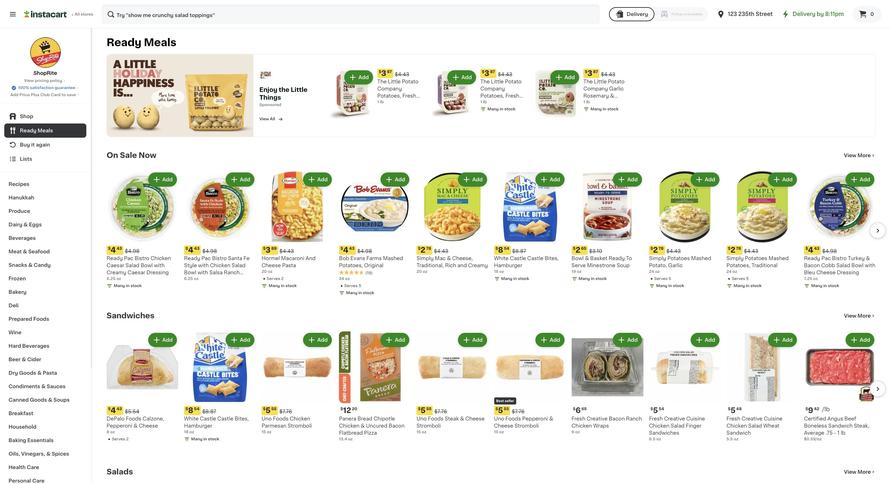 Task type: describe. For each thing, give the bounding box(es) containing it.
6.5
[[649, 438, 655, 442]]

lb inside certified angus beef boneless sandwich steak, average .75 - 1 lb $0.59/oz
[[841, 431, 845, 436]]

0 vertical spatial sandwiches
[[107, 312, 154, 320]]

breakfast
[[9, 411, 33, 416]]

card
[[51, 93, 61, 97]]

oz inside simply mac & cheese, traditional, rich and creamy 20 oz
[[423, 270, 427, 274]]

pricing
[[35, 79, 49, 83]]

creamy inside ready pac bistro chicken caesar salad bowl with creamy caesar dressing 6.25 oz
[[107, 270, 126, 275]]

55 for uno foods steak & cheese stromboli
[[426, 408, 431, 411]]

snacks
[[9, 263, 27, 268]]

2 for simply potatoes mashed potatoes, traditional
[[731, 247, 735, 254]]

personal care link
[[4, 475, 86, 485]]

dressing inside ready pac bistro turkey & bacon cobb salad bowl with bleu cheese dressing 7.25 oz
[[837, 270, 859, 275]]

serves for potatoes,
[[732, 277, 745, 281]]

deli link
[[4, 299, 86, 313]]

uno for uno foods steak & cheese stromboli
[[417, 417, 427, 422]]

lb for herb
[[380, 100, 384, 104]]

on sale now link
[[107, 151, 156, 160]]

54 inside $ 5 54
[[659, 408, 664, 411]]

company for garlic
[[480, 86, 505, 91]]

frozen link
[[4, 272, 86, 286]]

$4.98 for ready pac bistro chicken caesar salad bowl with creamy caesar dressing
[[125, 249, 139, 254]]

$2.78 original price: $4.43 element for simply mac & cheese, traditional, rich and creamy
[[417, 246, 488, 255]]

potatoes for simply potatoes mashed potatoes, traditional
[[745, 256, 767, 261]]

$ 2 78 for simply potatoes mashed potato, garlic
[[650, 247, 664, 254]]

0 vertical spatial white
[[494, 256, 509, 261]]

rosemary
[[583, 93, 609, 98]]

foods inside $ 5 55 $7.76 uno foods chicken parmesan stromboli 15 oz
[[273, 417, 288, 422]]

hard beverages link
[[4, 340, 86, 353]]

100% satisfaction guarantee
[[18, 86, 75, 90]]

bistro for cobb
[[832, 256, 847, 261]]

$ inside '$ 9 42'
[[805, 408, 808, 411]]

(19)
[[365, 271, 373, 275]]

2 6.25 from the left
[[184, 277, 193, 281]]

18 for rightmost $8.54 original price: $8.87 element
[[494, 270, 498, 274]]

oz inside ready pac bistro chicken caesar salad bowl with creamy caesar dressing 6.25 oz
[[116, 277, 121, 281]]

oz inside ready pac bistro turkey & bacon cobb salad bowl with bleu cheese dressing 7.25 oz
[[813, 277, 818, 281]]

enjoy the little things spo nsored
[[259, 87, 307, 107]]

the little potato company potatoes, fresh creamer, garlic parsley
[[480, 79, 522, 113]]

product group containing 6
[[572, 332, 643, 436]]

mashed for simply potatoes mashed potato, garlic
[[691, 256, 711, 261]]

$4.98 for ready pac bistro turkey & bacon cobb salad bowl with bleu cheese dressing
[[822, 249, 837, 254]]

meat & seafood
[[9, 249, 50, 254]]

plus
[[31, 93, 39, 97]]

& inside "$ 4 43 $5.54 depalo foods calzone, pepperoni & cheese 8 oz ● serves 2"
[[134, 424, 138, 429]]

18 for bottommost $8.54 original price: $8.87 element
[[184, 431, 188, 435]]

buy it again link
[[4, 138, 86, 152]]

beverages inside beverages link
[[9, 236, 36, 241]]

1 vertical spatial hamburger
[[184, 424, 212, 429]]

potato for the little potato company garlic rosemary & thyme fresh potatoes with seasoning pack
[[608, 79, 625, 84]]

1 lb for parsley
[[480, 100, 487, 104]]

sandwiches inside fresh creative cuisine chicken salad finger sandwiches 6.5 oz
[[649, 431, 679, 436]]

1 vertical spatial $8.54 original price: $8.87 element
[[184, 406, 256, 416]]

hard beverages
[[9, 344, 49, 349]]

3 view more link from the top
[[844, 469, 876, 476]]

bowl inside ready pac bistro turkey & bacon cobb salad bowl with bleu cheese dressing 7.25 oz
[[851, 263, 864, 268]]

0 button
[[852, 6, 881, 23]]

goods for dry
[[19, 371, 36, 376]]

bowl inside ready pac bistro chicken caesar salad bowl with creamy caesar dressing 6.25 oz
[[141, 263, 153, 268]]

style
[[184, 263, 197, 268]]

$2.65 original price: $3.10 element
[[572, 246, 643, 255]]

breakfast link
[[4, 407, 86, 421]]

0 vertical spatial $8.87
[[512, 249, 526, 254]]

ready inside ready pac bistro turkey & bacon cobb salad bowl with bleu cheese dressing 7.25 oz
[[804, 256, 820, 261]]

cuisine for wheat
[[764, 417, 782, 422]]

$4.43 original price: $4.98 element for ready pac bistro chicken caesar salad bowl with creamy caesar dressing
[[107, 246, 178, 255]]

product group containing 12
[[339, 332, 411, 443]]

add price plus club card to save link
[[10, 92, 80, 98]]

creative for wraps
[[587, 417, 608, 422]]

buy it again
[[20, 142, 50, 147]]

bowl inside bowl & basket ready to serve minestrone soup 19 oz
[[572, 256, 584, 261]]

$ 5 48
[[728, 407, 742, 415]]

stromboli for uno foods steak & cheese stromboli
[[417, 424, 441, 429]]

1 vertical spatial caesar
[[128, 270, 145, 275]]

condiments & sauces link
[[4, 380, 86, 394]]

& inside ready pac bistro turkey & bacon cobb salad bowl with bleu cheese dressing 7.25 oz
[[866, 256, 870, 261]]

fresh inside the little potato company garlic rosemary & thyme fresh potatoes with seasoning pack
[[602, 101, 616, 105]]

fresh inside the little potato company potatoes, fresh creamer, savory herb
[[402, 93, 416, 98]]

beverages inside "hard beverages" link
[[22, 344, 49, 349]]

0 horizontal spatial $8.87
[[202, 410, 216, 415]]

candy
[[34, 263, 51, 268]]

baking
[[9, 438, 26, 443]]

9 inside $9.42 per pound element
[[808, 407, 813, 415]]

uno inside $ 5 55 $7.76 uno foods chicken parmesan stromboli 15 oz
[[262, 417, 272, 422]]

dressing inside ready pac bistro chicken caesar salad bowl with creamy caesar dressing 6.25 oz
[[147, 270, 169, 275]]

87 for the little potato company garlic rosemary & thyme fresh potatoes with seasoning pack
[[593, 70, 598, 74]]

$ 8 54 for rightmost $8.54 original price: $8.87 element
[[495, 247, 509, 254]]

dressing inside "ready pac bistro santa fe style with chicken salad bowl with salsa ranch dressing"
[[184, 277, 206, 282]]

$ inside $ 5 55 $7.76 uno foods chicken parmesan stromboli 15 oz
[[263, 408, 266, 411]]

all stores
[[75, 12, 93, 16]]

frozen
[[9, 276, 26, 281]]

& inside uno foods steak & cheese stromboli 15 oz
[[460, 417, 464, 422]]

little for the little potato company potatoes, fresh creamer, garlic parsley
[[491, 79, 504, 84]]

$4.98 for bob evans farms mashed potatoes, original
[[357, 249, 372, 254]]

$ inside $ 3 89
[[263, 247, 266, 251]]

4 for ready pac bistro turkey & bacon cobb salad bowl with bleu cheese dressing
[[808, 247, 813, 254]]

chicken inside fresh creative cuisine chicken salad wheat sandwich 5.5 oz
[[727, 424, 747, 429]]

3 view more from the top
[[844, 470, 871, 475]]

view more link for 9
[[844, 313, 876, 320]]

foods for uno foods pepperoni & cheese stromboli 15 oz
[[505, 417, 521, 422]]

salads link
[[107, 468, 133, 477]]

care for health care
[[27, 465, 39, 470]]

and
[[306, 256, 316, 261]]

1 vertical spatial bites,
[[235, 417, 249, 422]]

view for sandwiches
[[844, 314, 856, 319]]

/lb
[[822, 407, 830, 412]]

cheese inside ready pac bistro turkey & bacon cobb salad bowl with bleu cheese dressing 7.25 oz
[[816, 270, 836, 275]]

pasta inside "hormel macaroni and cheese pasta 20 oz ● serves 2"
[[282, 263, 296, 268]]

0
[[870, 12, 874, 17]]

$ 5 54
[[650, 407, 664, 415]]

oz inside $ 5 55 $7.76 uno foods chicken parmesan stromboli 15 oz
[[267, 431, 271, 435]]

$ inside $ 5 54
[[650, 408, 653, 411]]

65 for 2
[[581, 247, 586, 251]]

certified
[[804, 417, 826, 422]]

serves inside 24 oz ● serves 5
[[344, 284, 358, 288]]

to
[[62, 93, 66, 97]]

1 horizontal spatial 54
[[504, 247, 509, 251]]

ranch inside "ready pac bistro santa fe style with chicken salad bowl with salsa ranch dressing"
[[224, 270, 240, 275]]

& inside the little potato company garlic rosemary & thyme fresh potatoes with seasoning pack
[[610, 93, 614, 98]]

lb for parsley
[[483, 100, 487, 104]]

$9.42 per pound element
[[804, 406, 876, 416]]

& inside simply mac & cheese, traditional, rich and creamy 20 oz
[[447, 256, 451, 261]]

cobb
[[821, 263, 835, 268]]

oz inside fresh creative bacon ranch chicken wraps 9 oz
[[575, 431, 580, 435]]

15 inside $ 5 55 $7.76 uno foods chicken parmesan stromboli 15 oz
[[262, 431, 266, 435]]

garlic for the little potato company garlic rosemary & thyme fresh potatoes with seasoning pack
[[609, 86, 624, 91]]

delivery button
[[609, 7, 654, 21]]

1 for herb
[[377, 100, 379, 104]]

chicken inside fresh creative cuisine chicken salad finger sandwiches 6.5 oz
[[649, 424, 669, 429]]

white castle castle bites, hamburger 18 oz for bottommost $8.54 original price: $8.87 element
[[184, 417, 249, 435]]

wine
[[9, 330, 21, 335]]

soups
[[54, 398, 70, 403]]

0 vertical spatial 8
[[498, 247, 503, 254]]

123
[[728, 11, 737, 17]]

potatoes, inside "simply potatoes mashed potatoes, traditional 24 oz ● serves 5"
[[727, 263, 750, 268]]

123 235th street button
[[717, 4, 773, 24]]

creamer, for herb
[[377, 101, 400, 105]]

garlic inside the little potato company potatoes, fresh creamer, garlic parsley
[[504, 101, 519, 105]]

cuisine for finger
[[686, 417, 705, 422]]

satisfaction
[[30, 86, 54, 90]]

club
[[40, 93, 50, 97]]

by
[[817, 11, 824, 17]]

condiments
[[9, 384, 40, 389]]

$ inside $ 6 65
[[573, 408, 576, 411]]

ranch inside fresh creative bacon ranch chicken wraps 9 oz
[[626, 417, 642, 422]]

$3.87 original price: $4.43 element for the little potato company potatoes, fresh creamer, savory herb
[[377, 69, 425, 78]]

0 horizontal spatial all
[[75, 12, 80, 16]]

cheese inside "hormel macaroni and cheese pasta 20 oz ● serves 2"
[[262, 263, 281, 268]]

canned goods & soups link
[[4, 394, 86, 407]]

8:11pm
[[825, 11, 844, 17]]

3 inside the item carousel region
[[266, 247, 271, 254]]

fresh inside fresh creative cuisine chicken salad wheat sandwich 5.5 oz
[[727, 417, 740, 422]]

steak
[[445, 417, 459, 422]]

with
[[607, 108, 619, 113]]

8 inside "$ 4 43 $5.54 depalo foods calzone, pepperoni & cheese 8 oz ● serves 2"
[[107, 431, 109, 435]]

garlic for simply potatoes mashed potato, garlic 24 oz ● serves 5
[[668, 263, 683, 268]]

123 235th street
[[728, 11, 773, 17]]

● for cheese
[[263, 277, 265, 281]]

43 inside "$ 4 43 $5.54 depalo foods calzone, pepperoni & cheese 8 oz ● serves 2"
[[117, 408, 122, 411]]

simply for traditional
[[727, 256, 744, 261]]

12
[[343, 407, 351, 415]]

-
[[834, 431, 836, 436]]

oz inside "hormel macaroni and cheese pasta 20 oz ● serves 2"
[[268, 270, 272, 274]]

chicken inside panera bread chipotle chicken & uncured bacon flatbread pizza 13.4 oz
[[339, 424, 359, 429]]

chicken inside ready pac bistro chicken caesar salad bowl with creamy caesar dressing 6.25 oz
[[151, 256, 171, 261]]

sandwiches link
[[107, 312, 154, 320]]

best seller
[[496, 400, 514, 403]]

78 for simply potatoes mashed potato, garlic
[[659, 247, 664, 251]]

5 inside "simply potatoes mashed potatoes, traditional 24 oz ● serves 5"
[[746, 277, 749, 281]]

$ 5 55 for uno foods pepperoni & cheese stromboli
[[495, 407, 509, 415]]

bistro for with
[[212, 256, 227, 261]]

dairy & eggs
[[9, 222, 42, 227]]

to
[[626, 256, 632, 261]]

5 inside $ 5 55 $7.76 uno foods chicken parmesan stromboli 15 oz
[[266, 407, 271, 415]]

stock inside product group
[[285, 284, 297, 288]]

cheese,
[[452, 256, 473, 261]]

shoprite link
[[30, 37, 61, 77]]

cheese inside uno foods steak & cheese stromboli 15 oz
[[465, 417, 485, 422]]

bowl & basket ready to serve minestrone soup 19 oz
[[572, 256, 632, 274]]

a banner which has a title saying "a little holiday happiness is..." followed by two potatoes and a speach bubble with the text "more time with family.". additionally, there is a bag of little potatoes on the right side. image
[[107, 54, 253, 137]]

0 vertical spatial bites,
[[545, 256, 559, 261]]

$5.55 original price: $7.76 element for steak
[[417, 406, 488, 416]]

$7.76 for uno foods steak & cheese stromboli
[[434, 410, 447, 415]]

oz inside panera bread chipotle chicken & uncured bacon flatbread pizza 13.4 oz
[[348, 438, 353, 442]]

bacon inside fresh creative bacon ranch chicken wraps 9 oz
[[609, 417, 625, 422]]

oz inside bowl & basket ready to serve minestrone soup 19 oz
[[577, 270, 582, 274]]

ready inside popup button
[[20, 128, 36, 133]]

1 vertical spatial all
[[270, 117, 275, 121]]

buy
[[20, 142, 30, 147]]

ready inside bowl & basket ready to serve minestrone soup 19 oz
[[609, 256, 625, 261]]

with inside ready pac bistro turkey & bacon cobb salad bowl with bleu cheese dressing 7.25 oz
[[865, 263, 875, 268]]

hormel
[[262, 256, 280, 261]]

on sale now
[[107, 152, 156, 159]]

$5.55 original price: $7.76 element for pepperoni
[[494, 406, 566, 416]]

hard
[[9, 344, 21, 349]]

87 for the little potato company potatoes, fresh creamer, garlic parsley
[[490, 70, 495, 74]]

ready pac bistro chicken caesar salad bowl with creamy caesar dressing 6.25 oz
[[107, 256, 171, 281]]

mac
[[435, 256, 446, 261]]

1 horizontal spatial 8
[[188, 407, 193, 415]]

santa
[[228, 256, 242, 261]]

4 for bob evans farms mashed potatoes, original
[[343, 247, 348, 254]]

little for the little potato company potatoes, fresh creamer, savory herb
[[388, 79, 401, 84]]

beef
[[844, 417, 856, 422]]

beverages link
[[4, 232, 86, 245]]

65 for 6
[[581, 408, 587, 411]]

5 inside simply potatoes mashed potato, garlic 24 oz ● serves 5
[[669, 277, 671, 281]]

1 inside certified angus beef boneless sandwich steak, average .75 - 1 lb $0.59/oz
[[837, 431, 840, 436]]

$ inside $ 2 65
[[573, 247, 576, 251]]

2 inside "hormel macaroni and cheese pasta 20 oz ● serves 2"
[[281, 277, 284, 281]]

$ 12 20
[[340, 407, 357, 415]]

it
[[31, 142, 35, 147]]

9 inside fresh creative bacon ranch chicken wraps 9 oz
[[572, 431, 574, 435]]

bob evans farms mashed potatoes, original
[[339, 256, 403, 268]]

1 horizontal spatial ready meals
[[107, 37, 176, 48]]

42
[[814, 408, 819, 411]]

235th
[[738, 11, 754, 17]]

seasoning
[[583, 115, 610, 120]]

recipes link
[[4, 178, 86, 191]]

add inside add price plus club card to save link
[[10, 93, 18, 97]]

lists
[[20, 157, 32, 162]]

health care
[[9, 465, 39, 470]]

hormel macaroni and cheese pasta 20 oz ● serves 2
[[262, 256, 316, 281]]

salad inside "ready pac bistro santa fe style with chicken salad bowl with salsa ranch dressing"
[[232, 263, 245, 268]]

4 inside "$ 4 43 $5.54 depalo foods calzone, pepperoni & cheese 8 oz ● serves 2"
[[111, 407, 116, 415]]

serves for potato,
[[654, 277, 668, 281]]

view for salads
[[844, 470, 856, 475]]

fresh creative cuisine chicken salad wheat sandwich 5.5 oz
[[727, 417, 782, 442]]

0 horizontal spatial caesar
[[107, 263, 124, 268]]

0 horizontal spatial white
[[184, 417, 199, 422]]

on
[[107, 152, 118, 159]]

fresh creative bacon ranch chicken wraps 9 oz
[[572, 417, 642, 435]]

43 for ready pac bistro turkey & bacon cobb salad bowl with bleu cheese dressing
[[814, 247, 819, 251]]

pepperoni inside uno foods pepperoni & cheese stromboli 15 oz
[[522, 417, 548, 422]]

.75
[[826, 431, 833, 436]]

the little potato company logo. the logo includes brown letters and 3 potato graphics to represent the "o" in the text. image
[[259, 69, 272, 82]]

43 for ready pac bistro chicken caesar salad bowl with creamy caesar dressing
[[117, 247, 122, 251]]

& inside uno foods pepperoni & cheese stromboli 15 oz
[[549, 417, 553, 422]]

4 for ready pac bistro santa fe style with chicken salad bowl with salsa ranch dressing
[[188, 247, 193, 254]]

creamy inside simply mac & cheese, traditional, rich and creamy 20 oz
[[468, 263, 488, 268]]



Task type: vqa. For each thing, say whether or not it's contained in the screenshot.


Task type: locate. For each thing, give the bounding box(es) containing it.
0 vertical spatial caesar
[[107, 263, 124, 268]]

0 vertical spatial goods
[[19, 371, 36, 376]]

1 vertical spatial meals
[[38, 128, 53, 133]]

20 inside simply mac & cheese, traditional, rich and creamy 20 oz
[[417, 270, 422, 274]]

the
[[279, 87, 289, 93]]

0 horizontal spatial simply
[[417, 256, 434, 261]]

hamburger
[[494, 263, 522, 268], [184, 424, 212, 429]]

$4.43 up simply potatoes mashed potato, garlic 24 oz ● serves 5
[[666, 249, 681, 254]]

65 inside $ 2 65
[[581, 247, 586, 251]]

creative down $ 5 54
[[664, 417, 685, 422]]

1 $2.78 original price: $4.43 element from the left
[[727, 246, 798, 255]]

soup
[[617, 263, 630, 268]]

item carousel region
[[97, 168, 886, 301], [97, 329, 886, 457]]

thyme
[[583, 101, 601, 105]]

$3.89 original price: $4.43 element
[[262, 246, 333, 255]]

9
[[808, 407, 813, 415], [572, 431, 574, 435]]

0 horizontal spatial $2.78 original price: $4.43 element
[[417, 246, 488, 255]]

chipotle
[[374, 417, 395, 422]]

2 $5.55 original price: $7.76 element from the left
[[262, 406, 333, 416]]

0 vertical spatial creamy
[[468, 263, 488, 268]]

2 uno from the left
[[262, 417, 272, 422]]

$ 8 54 for bottommost $8.54 original price: $8.87 element
[[185, 407, 199, 415]]

3 $4.98 from the left
[[357, 249, 372, 254]]

pac inside ready pac bistro turkey & bacon cobb salad bowl with bleu cheese dressing 7.25 oz
[[821, 256, 831, 261]]

2 simply from the left
[[417, 256, 434, 261]]

serve
[[572, 263, 586, 268]]

little up herb
[[388, 79, 401, 84]]

white castle castle bites, hamburger 18 oz for rightmost $8.54 original price: $8.87 element
[[494, 256, 559, 274]]

0 vertical spatial more
[[858, 153, 871, 158]]

$7.76 inside $ 5 55 $7.76 uno foods chicken parmesan stromboli 15 oz
[[279, 410, 292, 415]]

$4.43 for hormel macaroni and cheese pasta
[[279, 249, 294, 254]]

potato inside the little potato company garlic rosemary & thyme fresh potatoes with seasoning pack
[[608, 79, 625, 84]]

$ 3 89
[[263, 247, 277, 254]]

0 horizontal spatial 1 lb
[[377, 100, 384, 104]]

view more for 9
[[844, 314, 871, 319]]

4 for ready pac bistro chicken caesar salad bowl with creamy caesar dressing
[[111, 247, 116, 254]]

sauces
[[47, 384, 66, 389]]

shoprite
[[33, 71, 57, 76]]

55 inside $ 5 55 $7.76 uno foods chicken parmesan stromboli 15 oz
[[271, 408, 276, 411]]

3 potato from the left
[[608, 79, 625, 84]]

6.25
[[107, 277, 115, 281], [184, 277, 193, 281]]

4 up depalo
[[111, 407, 116, 415]]

oz inside "simply potatoes mashed potatoes, traditional 24 oz ● serves 5"
[[733, 270, 737, 274]]

$5.54
[[125, 410, 139, 415]]

● inside 24 oz ● serves 5
[[340, 284, 343, 288]]

2 $ 4 43 from the left
[[185, 247, 199, 254]]

0 vertical spatial view more
[[844, 153, 871, 158]]

$ 3 87 up the little potato company potatoes, fresh creamer, garlic parsley
[[482, 70, 495, 77]]

1 vertical spatial bacon
[[609, 417, 625, 422]]

company for thyme
[[583, 86, 608, 91]]

bacon inside ready pac bistro turkey & bacon cobb salad bowl with bleu cheese dressing 7.25 oz
[[804, 263, 820, 268]]

salad inside ready pac bistro chicken caesar salad bowl with creamy caesar dressing 6.25 oz
[[126, 263, 139, 268]]

15 for uno foods pepperoni & cheese stromboli
[[494, 431, 498, 435]]

fresh inside fresh creative cuisine chicken salad finger sandwiches 6.5 oz
[[649, 417, 663, 422]]

2 stromboli from the left
[[288, 424, 312, 429]]

$4.98 for ready pac bistro santa fe style with chicken salad bowl with salsa ranch dressing
[[202, 249, 217, 254]]

0 horizontal spatial ranch
[[224, 270, 240, 275]]

cheese down cobb
[[816, 270, 836, 275]]

0 horizontal spatial bistro
[[135, 256, 149, 261]]

3 uno from the left
[[417, 417, 427, 422]]

view pricing policy
[[24, 79, 62, 83]]

sandwich inside certified angus beef boneless sandwich steak, average .75 - 1 lb $0.59/oz
[[828, 424, 853, 429]]

bacon inside panera bread chipotle chicken & uncured bacon flatbread pizza 13.4 oz
[[389, 424, 405, 429]]

creative inside fresh creative cuisine chicken salad wheat sandwich 5.5 oz
[[742, 417, 763, 422]]

4 up ready pac bistro chicken caesar salad bowl with creamy caesar dressing 6.25 oz
[[111, 247, 116, 254]]

2 vertical spatial 8
[[107, 431, 109, 435]]

3 left 89
[[266, 247, 271, 254]]

creamer, up herb
[[377, 101, 400, 105]]

0 vertical spatial pepperoni
[[522, 417, 548, 422]]

55 down best seller
[[504, 408, 509, 411]]

48
[[736, 408, 742, 411]]

78 up 'potato,'
[[659, 247, 664, 251]]

0 horizontal spatial 78
[[426, 247, 431, 251]]

beverages up cider
[[22, 344, 49, 349]]

0 horizontal spatial uno
[[262, 417, 272, 422]]

traditional
[[752, 263, 778, 268]]

mashed inside bob evans farms mashed potatoes, original
[[383, 256, 403, 261]]

2 for bowl & basket ready to serve minestrone soup
[[576, 247, 580, 254]]

1 horizontal spatial creamy
[[468, 263, 488, 268]]

1 horizontal spatial cuisine
[[764, 417, 782, 422]]

2 $4.43 original price: $4.98 element from the left
[[184, 246, 256, 255]]

1 87 from the left
[[387, 70, 392, 74]]

panera
[[339, 417, 356, 422]]

0 horizontal spatial bites,
[[235, 417, 249, 422]]

panera bread chipotle chicken & uncured bacon flatbread pizza 13.4 oz
[[339, 417, 405, 442]]

2 $ 2 78 from the left
[[418, 247, 431, 254]]

0 vertical spatial all
[[75, 12, 80, 16]]

$4.43 original price: $4.98 element up santa
[[184, 246, 256, 255]]

creamer, for parsley
[[480, 101, 503, 105]]

company inside the little potato company garlic rosemary & thyme fresh potatoes with seasoning pack
[[583, 86, 608, 91]]

stromboli for uno foods pepperoni & cheese stromboli
[[515, 424, 539, 429]]

4 up bob
[[343, 247, 348, 254]]

uno for uno foods pepperoni & cheese stromboli
[[494, 417, 504, 422]]

2 horizontal spatial $3.87 original price: $4.43 element
[[583, 69, 631, 78]]

3 87 from the left
[[593, 70, 598, 74]]

the up rosemary
[[583, 79, 593, 84]]

2 55 from the left
[[271, 408, 276, 411]]

2 view more link from the top
[[844, 313, 876, 320]]

0 horizontal spatial company
[[377, 86, 402, 91]]

cheese down hormel
[[262, 263, 281, 268]]

1 $ 2 78 from the left
[[728, 247, 741, 254]]

macaroni
[[281, 256, 304, 261]]

4 up the style
[[188, 247, 193, 254]]

0 horizontal spatial 6.25
[[107, 277, 115, 281]]

1 $ 3 87 from the left
[[379, 70, 392, 77]]

hanukkah link
[[4, 191, 86, 205]]

3 78 from the left
[[659, 247, 664, 251]]

potatoes, for bob evans farms mashed potatoes, original
[[339, 263, 363, 268]]

2 $2.78 original price: $4.43 element from the left
[[417, 246, 488, 255]]

1 55 from the left
[[504, 408, 509, 411]]

3 $3.87 original price: $4.43 element from the left
[[583, 69, 631, 78]]

1 stromboli from the left
[[515, 424, 539, 429]]

potatoes inside "simply potatoes mashed potatoes, traditional 24 oz ● serves 5"
[[745, 256, 767, 261]]

● inside "hormel macaroni and cheese pasta 20 oz ● serves 2"
[[263, 277, 265, 281]]

$7.76 up steak
[[434, 410, 447, 415]]

20 down traditional, in the bottom left of the page
[[417, 270, 422, 274]]

$ 2 78 up traditional, in the bottom left of the page
[[418, 247, 431, 254]]

1 lb for fresh
[[583, 100, 590, 104]]

pac for style
[[201, 256, 211, 261]]

$3.87 original price: $4.43 element
[[377, 69, 425, 78], [480, 69, 528, 78], [583, 69, 631, 78]]

2 $4.98 from the left
[[202, 249, 217, 254]]

oz inside "$ 4 43 $5.54 depalo foods calzone, pepperoni & cheese 8 oz ● serves 2"
[[110, 431, 115, 435]]

lb right -
[[841, 431, 845, 436]]

$4.98 up "ready pac bistro santa fe style with chicken salad bowl with salsa ranch dressing"
[[202, 249, 217, 254]]

product group containing 3
[[262, 171, 333, 291]]

3 $5.55 original price: $7.76 element from the left
[[417, 406, 488, 416]]

2 more from the top
[[858, 314, 871, 319]]

household link
[[4, 421, 86, 434]]

the inside the little potato company garlic rosemary & thyme fresh potatoes with seasoning pack
[[583, 79, 593, 84]]

4
[[111, 247, 116, 254], [188, 247, 193, 254], [343, 247, 348, 254], [808, 247, 813, 254], [111, 407, 116, 415]]

6.25 oz
[[184, 277, 199, 281]]

1 horizontal spatial company
[[480, 86, 505, 91]]

3 stromboli from the left
[[417, 424, 441, 429]]

cheese inside "$ 4 43 $5.54 depalo foods calzone, pepperoni & cheese 8 oz ● serves 2"
[[139, 424, 158, 429]]

fresh inside the little potato company potatoes, fresh creamer, garlic parsley
[[505, 93, 519, 98]]

4 $ 4 43 from the left
[[805, 247, 819, 254]]

$3.87 original price: $4.43 element for the little potato company garlic rosemary & thyme fresh potatoes with seasoning pack
[[583, 69, 631, 78]]

24 for potatoes,
[[727, 270, 732, 274]]

$
[[379, 70, 381, 74], [482, 70, 484, 74], [585, 70, 587, 74], [108, 247, 111, 251], [185, 247, 188, 251], [340, 247, 343, 251], [495, 247, 498, 251], [573, 247, 576, 251], [728, 247, 731, 251], [263, 247, 266, 251], [418, 247, 421, 251], [650, 247, 653, 251], [805, 247, 808, 251], [108, 408, 111, 411], [185, 408, 188, 411], [340, 408, 343, 411], [495, 408, 498, 411], [573, 408, 576, 411], [728, 408, 731, 411], [263, 408, 266, 411], [418, 408, 421, 411], [650, 408, 653, 411], [805, 408, 808, 411]]

view for on sale now
[[844, 153, 856, 158]]

goods
[[19, 371, 36, 376], [30, 398, 47, 403]]

1 creative from the left
[[587, 417, 608, 422]]

depalo
[[107, 417, 125, 422]]

potato for the little potato company potatoes, fresh creamer, garlic parsley
[[505, 79, 522, 84]]

3 bistro from the left
[[832, 256, 847, 261]]

oz inside fresh creative cuisine chicken salad wheat sandwich 5.5 oz
[[734, 438, 738, 442]]

$4.43 original price: $4.98 element up ready pac bistro turkey & bacon cobb salad bowl with bleu cheese dressing 7.25 oz
[[804, 246, 876, 255]]

$4.98 up evans
[[357, 249, 372, 254]]

3 more from the top
[[858, 470, 871, 475]]

2 view more from the top
[[844, 314, 871, 319]]

1 up the parsley
[[480, 100, 482, 104]]

2 inside "$ 4 43 $5.54 depalo foods calzone, pepperoni & cheese 8 oz ● serves 2"
[[126, 438, 129, 442]]

lb for fresh
[[586, 100, 590, 104]]

fresh inside fresh creative bacon ranch chicken wraps 9 oz
[[572, 417, 585, 422]]

2 up 'potato,'
[[653, 247, 658, 254]]

creative for finger
[[664, 417, 685, 422]]

0 horizontal spatial the
[[377, 79, 387, 84]]

fe
[[243, 256, 250, 261]]

$5.55 original price: $7.76 element up uno foods pepperoni & cheese stromboli 15 oz
[[494, 406, 566, 416]]

uno foods steak & cheese stromboli 15 oz
[[417, 417, 485, 435]]

2 creamer, from the left
[[480, 101, 503, 105]]

$ 4 43 for ready pac bistro turkey & bacon cobb salad bowl with bleu cheese dressing
[[805, 247, 819, 254]]

1 horizontal spatial $8.54 original price: $8.87 element
[[494, 246, 566, 255]]

$4.43 for simply potatoes mashed potato, garlic
[[666, 249, 681, 254]]

1 horizontal spatial sandwich
[[828, 424, 853, 429]]

bacon down chipotle at the bottom of page
[[389, 424, 405, 429]]

8
[[498, 247, 503, 254], [188, 407, 193, 415], [107, 431, 109, 435]]

9 left the "42"
[[808, 407, 813, 415]]

1 creamer, from the left
[[377, 101, 400, 105]]

24 inside 24 oz ● serves 5
[[339, 277, 344, 281]]

potatoes, left traditional
[[727, 263, 750, 268]]

$5.55 original price: $7.76 element for 55
[[262, 406, 333, 416]]

$ 3 87 for the little potato company potatoes, fresh creamer, garlic parsley
[[482, 70, 495, 77]]

1 cuisine from the left
[[764, 417, 782, 422]]

1 view more link from the top
[[844, 152, 876, 159]]

2 pac from the left
[[201, 256, 211, 261]]

1 mashed from the left
[[383, 256, 403, 261]]

creative
[[587, 417, 608, 422], [742, 417, 763, 422], [664, 417, 685, 422]]

instacart logo image
[[24, 10, 67, 18]]

1 horizontal spatial pac
[[201, 256, 211, 261]]

$2.78 original price: $4.43 element up simply potatoes mashed potato, garlic 24 oz ● serves 5
[[649, 246, 721, 255]]

foods down $5.54 on the left of the page
[[126, 417, 141, 422]]

6.25 inside ready pac bistro chicken caesar salad bowl with creamy caesar dressing 6.25 oz
[[107, 277, 115, 281]]

potatoes inside the little potato company garlic rosemary & thyme fresh potatoes with seasoning pack
[[583, 108, 606, 113]]

15 inside uno foods steak & cheese stromboli 15 oz
[[417, 431, 421, 435]]

2 horizontal spatial 54
[[659, 408, 664, 411]]

serves inside "simply potatoes mashed potatoes, traditional 24 oz ● serves 5"
[[732, 277, 745, 281]]

1 more from the top
[[858, 153, 871, 158]]

mashed for simply potatoes mashed potatoes, traditional
[[769, 256, 789, 261]]

little inside the little potato company potatoes, fresh creamer, garlic parsley
[[491, 79, 504, 84]]

0 vertical spatial sandwich
[[828, 424, 853, 429]]

1 vertical spatial 9
[[572, 431, 574, 435]]

1 horizontal spatial mashed
[[691, 256, 711, 261]]

3 creative from the left
[[664, 417, 685, 422]]

1 horizontal spatial $3.87 original price: $4.43 element
[[480, 69, 528, 78]]

foods inside uno foods pepperoni & cheese stromboli 15 oz
[[505, 417, 521, 422]]

pepperoni inside "$ 4 43 $5.54 depalo foods calzone, pepperoni & cheese 8 oz ● serves 2"
[[107, 424, 132, 429]]

serves for cheese
[[267, 277, 280, 281]]

1 bistro from the left
[[135, 256, 149, 261]]

55 up parmesan on the left of page
[[271, 408, 276, 411]]

0 vertical spatial view more link
[[844, 152, 876, 159]]

little up rosemary
[[594, 79, 607, 84]]

company inside the little potato company potatoes, fresh creamer, garlic parsley
[[480, 86, 505, 91]]

3 55 from the left
[[426, 408, 431, 411]]

$3.10
[[589, 249, 602, 254]]

55 up uno foods steak & cheese stromboli 15 oz
[[426, 408, 431, 411]]

1 vertical spatial white
[[184, 417, 199, 422]]

potato for the little potato company potatoes, fresh creamer, savory herb
[[402, 79, 418, 84]]

item carousel region for on sale now
[[97, 168, 886, 301]]

2 horizontal spatial 20
[[417, 270, 422, 274]]

ready inside ready pac bistro chicken caesar salad bowl with creamy caesar dressing 6.25 oz
[[107, 256, 123, 261]]

$3.87 original price: $4.43 element up the little potato company potatoes, fresh creamer, garlic parsley
[[480, 69, 528, 78]]

1 78 from the left
[[736, 247, 741, 251]]

● for potato,
[[650, 277, 653, 281]]

the up the parsley
[[480, 79, 490, 84]]

sandwich inside fresh creative cuisine chicken salad wheat sandwich 5.5 oz
[[727, 431, 751, 436]]

0 horizontal spatial $ 8 54
[[185, 407, 199, 415]]

2 the from the left
[[480, 79, 490, 84]]

uno down best
[[494, 417, 504, 422]]

farms
[[366, 256, 382, 261]]

2 horizontal spatial the
[[583, 79, 593, 84]]

dairy
[[9, 222, 22, 227]]

2 87 from the left
[[490, 70, 495, 74]]

1 vertical spatial goods
[[30, 398, 47, 403]]

1 horizontal spatial creamer,
[[480, 101, 503, 105]]

100%
[[18, 86, 29, 90]]

2 bistro from the left
[[212, 256, 227, 261]]

3 $ 2 78 from the left
[[650, 247, 664, 254]]

$8.54 original price: $8.87 element
[[494, 246, 566, 255], [184, 406, 256, 416]]

lb up herb
[[380, 100, 384, 104]]

$ 2 78 up 'potato,'
[[650, 247, 664, 254]]

bacon
[[804, 263, 820, 268], [609, 417, 625, 422], [389, 424, 405, 429]]

enjoy
[[259, 87, 277, 93]]

1 horizontal spatial garlic
[[609, 86, 624, 91]]

meals
[[144, 37, 176, 48], [38, 128, 53, 133]]

company for savory
[[377, 86, 402, 91]]

$4.43 up macaroni
[[279, 249, 294, 254]]

1 horizontal spatial 1 lb
[[480, 100, 487, 104]]

savory
[[401, 101, 418, 105]]

$ 5 55 up uno foods steak & cheese stromboli 15 oz
[[418, 407, 431, 415]]

1 horizontal spatial $2.78 original price: $4.43 element
[[649, 246, 721, 255]]

1 vertical spatial pasta
[[43, 371, 57, 376]]

24 inside "simply potatoes mashed potatoes, traditional 24 oz ● serves 5"
[[727, 270, 732, 274]]

1 $7.76 from the left
[[512, 410, 524, 415]]

simply inside simply potatoes mashed potato, garlic 24 oz ● serves 5
[[649, 256, 666, 261]]

1 $ 4 43 from the left
[[108, 247, 122, 254]]

● for potatoes,
[[728, 277, 730, 281]]

lb up the parsley
[[483, 100, 487, 104]]

original
[[364, 263, 383, 268]]

1 horizontal spatial $ 5 55
[[495, 407, 509, 415]]

$ 4 43 for ready pac bistro santa fe style with chicken salad bowl with salsa ranch dressing
[[185, 247, 199, 254]]

wraps
[[593, 424, 609, 429]]

delivery for delivery
[[627, 12, 648, 17]]

ready inside "ready pac bistro santa fe style with chicken salad bowl with salsa ranch dressing"
[[184, 256, 200, 261]]

2 horizontal spatial 8
[[498, 247, 503, 254]]

2 horizontal spatial simply
[[727, 256, 744, 261]]

sale
[[120, 152, 137, 159]]

$ 8 54
[[495, 247, 509, 254], [185, 407, 199, 415]]

65 left $3.10
[[581, 247, 586, 251]]

$ 3 87 up rosemary
[[585, 70, 598, 77]]

service type group
[[609, 7, 708, 21]]

cuisine up finger
[[686, 417, 705, 422]]

1 vertical spatial ranch
[[626, 417, 642, 422]]

87 up the little potato company potatoes, fresh creamer, garlic parsley
[[490, 70, 495, 74]]

● inside "$ 4 43 $5.54 depalo foods calzone, pepperoni & cheese 8 oz ● serves 2"
[[108, 438, 110, 442]]

in
[[500, 107, 503, 111], [603, 107, 606, 111], [513, 277, 517, 281], [591, 277, 594, 281], [126, 284, 130, 288], [746, 284, 749, 288], [281, 284, 285, 288], [668, 284, 672, 288], [823, 284, 827, 288], [358, 291, 362, 295], [203, 438, 207, 442]]

chicken inside "ready pac bistro santa fe style with chicken salad bowl with salsa ranch dressing"
[[210, 263, 230, 268]]

2 $ 5 55 from the left
[[418, 407, 431, 415]]

20 down hormel
[[262, 270, 267, 274]]

$ 3 87
[[379, 70, 392, 77], [482, 70, 495, 77], [585, 70, 598, 77]]

beverages down 'dairy & eggs'
[[9, 236, 36, 241]]

1 horizontal spatial white
[[494, 256, 509, 261]]

$ 3 87 for the little potato company garlic rosemary & thyme fresh potatoes with seasoning pack
[[585, 70, 598, 77]]

foods inside prepared foods link
[[33, 317, 49, 322]]

1 horizontal spatial 55
[[426, 408, 431, 411]]

oils, vinegars, & spices link
[[4, 448, 86, 461]]

2 $ 3 87 from the left
[[482, 70, 495, 77]]

foods for prepared foods
[[33, 317, 49, 322]]

creamer, up the parsley
[[480, 101, 503, 105]]

2 15 from the left
[[262, 431, 266, 435]]

nsored
[[267, 103, 281, 107]]

15 for uno foods steak & cheese stromboli
[[417, 431, 421, 435]]

4 $4.98 from the left
[[822, 249, 837, 254]]

2 horizontal spatial 55
[[504, 408, 509, 411]]

little
[[388, 79, 401, 84], [491, 79, 504, 84], [594, 79, 607, 84], [291, 87, 307, 93]]

goods down the condiments & sauces
[[30, 398, 47, 403]]

43 up ready pac bistro chicken caesar salad bowl with creamy caesar dressing 6.25 oz
[[117, 247, 122, 251]]

bites,
[[545, 256, 559, 261], [235, 417, 249, 422]]

3 1 lb from the left
[[583, 100, 590, 104]]

1 $4.43 original price: $4.98 element from the left
[[107, 246, 178, 255]]

oz inside fresh creative cuisine chicken salad finger sandwiches 6.5 oz
[[656, 438, 661, 442]]

delivery for delivery by 8:11pm
[[793, 11, 815, 17]]

2 $3.87 original price: $4.43 element from the left
[[480, 69, 528, 78]]

24 for potato,
[[649, 270, 654, 274]]

little for the little potato company garlic rosemary & thyme fresh potatoes with seasoning pack
[[594, 79, 607, 84]]

$4.43 for simply mac & cheese, traditional, rich and creamy
[[434, 249, 448, 254]]

3 simply from the left
[[649, 256, 666, 261]]

78 for simply mac & cheese, traditional, rich and creamy
[[426, 247, 431, 251]]

5
[[746, 277, 749, 281], [669, 277, 671, 281], [359, 284, 361, 288], [498, 407, 503, 415], [731, 407, 736, 415], [266, 407, 271, 415], [421, 407, 426, 415], [653, 407, 658, 415]]

many
[[487, 107, 499, 111], [591, 107, 602, 111], [501, 277, 512, 281], [579, 277, 590, 281], [114, 284, 125, 288], [734, 284, 745, 288], [269, 284, 280, 288], [656, 284, 667, 288], [811, 284, 822, 288], [346, 291, 357, 295], [191, 438, 202, 442]]

potatoes inside simply potatoes mashed potato, garlic 24 oz ● serves 5
[[667, 256, 690, 261]]

65 right "6"
[[581, 408, 587, 411]]

simply
[[727, 256, 744, 261], [417, 256, 434, 261], [649, 256, 666, 261]]

$ 4 43 $5.54 depalo foods calzone, pepperoni & cheese 8 oz ● serves 2
[[107, 407, 164, 442]]

1 vertical spatial beverages
[[22, 344, 49, 349]]

1 horizontal spatial $7.76
[[434, 410, 447, 415]]

2 vertical spatial garlic
[[668, 263, 683, 268]]

1 $4.98 from the left
[[125, 249, 139, 254]]

pac for salad
[[124, 256, 133, 261]]

salad inside ready pac bistro turkey & bacon cobb salad bowl with bleu cheese dressing 7.25 oz
[[836, 263, 850, 268]]

product group containing 9
[[804, 332, 876, 443]]

$4.43 original price: $4.98 element up farms
[[339, 246, 411, 255]]

with inside ready pac bistro chicken caesar salad bowl with creamy caesar dressing 6.25 oz
[[154, 263, 165, 268]]

1 horizontal spatial hamburger
[[494, 263, 522, 268]]

87
[[387, 70, 392, 74], [490, 70, 495, 74], [593, 70, 598, 74]]

$3.87 original price: $4.43 element up the little potato company potatoes, fresh creamer, savory herb at the left of page
[[377, 69, 425, 78]]

view more for 4
[[844, 153, 871, 158]]

2 for simply potatoes mashed potato, garlic
[[653, 247, 658, 254]]

$ 4 43 up bob
[[340, 247, 354, 254]]

creative down 48
[[742, 417, 763, 422]]

1 pac from the left
[[124, 256, 133, 261]]

uno up parmesan on the left of page
[[262, 417, 272, 422]]

2 for simply mac & cheese, traditional, rich and creamy
[[421, 247, 425, 254]]

3 $ 3 87 from the left
[[585, 70, 598, 77]]

4 $4.43 original price: $4.98 element from the left
[[804, 246, 876, 255]]

simply for traditional,
[[417, 256, 434, 261]]

20 inside '$ 12 20'
[[352, 408, 357, 411]]

view more link for 4
[[844, 152, 876, 159]]

1 $3.87 original price: $4.43 element from the left
[[377, 69, 425, 78]]

1 horizontal spatial $5.55 original price: $7.76 element
[[417, 406, 488, 416]]

angus
[[827, 417, 843, 422]]

43 up depalo
[[117, 408, 122, 411]]

oils, vinegars, & spices
[[9, 452, 69, 457]]

prepared
[[9, 317, 32, 322]]

1 $ 5 55 from the left
[[495, 407, 509, 415]]

3 company from the left
[[583, 86, 608, 91]]

simply potatoes mashed potatoes, traditional 24 oz ● serves 5
[[727, 256, 789, 281]]

0 vertical spatial ready meals
[[107, 37, 176, 48]]

0 vertical spatial hamburger
[[494, 263, 522, 268]]

castle
[[510, 256, 526, 261], [527, 256, 543, 261], [200, 417, 216, 422], [217, 417, 233, 422]]

43 up the style
[[194, 247, 199, 251]]

3 15 from the left
[[417, 431, 421, 435]]

$4.43 original price: $4.98 element for bob evans farms mashed potatoes, original
[[339, 246, 411, 255]]

0 vertical spatial item carousel region
[[97, 168, 886, 301]]

78
[[736, 247, 741, 251], [426, 247, 431, 251], [659, 247, 664, 251]]

simply potatoes mashed potato, garlic 24 oz ● serves 5
[[649, 256, 711, 281]]

43 up evans
[[349, 247, 354, 251]]

lists link
[[4, 152, 86, 166]]

foods up parmesan on the left of page
[[273, 417, 288, 422]]

0 vertical spatial bacon
[[804, 263, 820, 268]]

$ inside $ 5 48
[[728, 408, 731, 411]]

$4.43 original price: $5.54 element
[[107, 406, 178, 416]]

3 for the little potato company potatoes, fresh creamer, garlic parsley
[[484, 70, 489, 77]]

little inside enjoy the little things spo nsored
[[291, 87, 307, 93]]

all left stores
[[75, 12, 80, 16]]

9 down $ 6 65
[[572, 431, 574, 435]]

simply for garlic
[[649, 256, 666, 261]]

$2.78 original price: $4.43 element for simply potatoes mashed potato, garlic
[[649, 246, 721, 255]]

2 1 lb from the left
[[480, 100, 487, 104]]

$7.76 up parmesan on the left of page
[[279, 410, 292, 415]]

2 cuisine from the left
[[686, 417, 705, 422]]

$ 2 65
[[573, 247, 586, 254]]

little inside the little potato company potatoes, fresh creamer, savory herb
[[388, 79, 401, 84]]

0 vertical spatial $ 8 54
[[495, 247, 509, 254]]

87 for the little potato company potatoes, fresh creamer, savory herb
[[387, 70, 392, 74]]

1 company from the left
[[377, 86, 402, 91]]

lb down rosemary
[[586, 100, 590, 104]]

foods down seller
[[505, 417, 521, 422]]

potatoes
[[583, 108, 606, 113], [745, 256, 767, 261], [667, 256, 690, 261]]

creative up wraps
[[587, 417, 608, 422]]

1 simply from the left
[[727, 256, 744, 261]]

1 down rosemary
[[583, 100, 585, 104]]

seafood
[[28, 249, 50, 254]]

chicken inside fresh creative bacon ranch chicken wraps 9 oz
[[572, 424, 592, 429]]

3 for the little potato company potatoes, fresh creamer, savory herb
[[381, 70, 386, 77]]

pasta down macaroni
[[282, 263, 296, 268]]

bistro inside ready pac bistro turkey & bacon cobb salad bowl with bleu cheese dressing 7.25 oz
[[832, 256, 847, 261]]

5.5
[[727, 438, 733, 442]]

serves inside "$ 4 43 $5.54 depalo foods calzone, pepperoni & cheese 8 oz ● serves 2"
[[112, 438, 125, 442]]

cheese inside uno foods pepperoni & cheese stromboli 15 oz
[[494, 424, 513, 429]]

$ 4 43 for bob evans farms mashed potatoes, original
[[340, 247, 354, 254]]

1 lb up herb
[[377, 100, 384, 104]]

foods inside uno foods steak & cheese stromboli 15 oz
[[428, 417, 443, 422]]

0 horizontal spatial white castle castle bites, hamburger 18 oz
[[184, 417, 249, 435]]

1 horizontal spatial 87
[[490, 70, 495, 74]]

3 up the little potato company potatoes, fresh creamer, garlic parsley
[[484, 70, 489, 77]]

creamer,
[[377, 101, 400, 105], [480, 101, 503, 105]]

1 right -
[[837, 431, 840, 436]]

$ 2 78 for simply potatoes mashed potatoes, traditional
[[728, 247, 741, 254]]

$ 5 55 down best
[[495, 407, 509, 415]]

0 horizontal spatial pac
[[124, 256, 133, 261]]

pac for bacon
[[821, 256, 831, 261]]

the inside the little potato company potatoes, fresh creamer, savory herb
[[377, 79, 387, 84]]

2 horizontal spatial $5.55 original price: $7.76 element
[[494, 406, 566, 416]]

$ 9 42
[[805, 407, 819, 415]]

1 horizontal spatial creative
[[664, 417, 685, 422]]

●
[[728, 277, 730, 281], [263, 277, 265, 281], [650, 277, 653, 281], [340, 284, 343, 288], [108, 438, 110, 442]]

1 uno from the left
[[494, 417, 504, 422]]

1 vertical spatial ready meals
[[20, 128, 53, 133]]

creamer, inside the little potato company potatoes, fresh creamer, garlic parsley
[[480, 101, 503, 105]]

0 horizontal spatial 54
[[194, 408, 199, 411]]

bacon up wraps
[[609, 417, 625, 422]]

$3.87 original price: $4.43 element up rosemary
[[583, 69, 631, 78]]

43 for bob evans farms mashed potatoes, original
[[349, 247, 354, 251]]

1 lb for herb
[[377, 100, 384, 104]]

1 potato from the left
[[402, 79, 418, 84]]

oz inside simply potatoes mashed potato, garlic 24 oz ● serves 5
[[655, 270, 660, 274]]

3 $7.76 from the left
[[434, 410, 447, 415]]

wheat
[[763, 424, 779, 429]]

$2.78 original price: $4.43 element
[[727, 246, 798, 255], [417, 246, 488, 255], [649, 246, 721, 255]]

3 up rosemary
[[587, 70, 592, 77]]

oz inside 24 oz ● serves 5
[[345, 277, 350, 281]]

1 horizontal spatial meals
[[144, 37, 176, 48]]

ready meals button
[[4, 124, 86, 138]]

health care link
[[4, 461, 86, 475]]

1 horizontal spatial $ 2 78
[[650, 247, 664, 254]]

pasta down beer & cider link
[[43, 371, 57, 376]]

1 horizontal spatial delivery
[[793, 11, 815, 17]]

oz inside uno foods steak & cheese stromboli 15 oz
[[422, 431, 426, 435]]

creative for wheat
[[742, 417, 763, 422]]

personal
[[9, 479, 31, 484]]

43 for ready pac bistro santa fe style with chicken salad bowl with salsa ranch dressing
[[194, 247, 199, 251]]

pac inside ready pac bistro chicken caesar salad bowl with creamy caesar dressing 6.25 oz
[[124, 256, 133, 261]]

essentials
[[27, 438, 54, 443]]

87 up the little potato company potatoes, fresh creamer, savory herb at the left of page
[[387, 70, 392, 74]]

pizza
[[364, 431, 377, 436]]

1 horizontal spatial bites,
[[545, 256, 559, 261]]

1 horizontal spatial sandwiches
[[649, 431, 679, 436]]

3 $2.78 original price: $4.43 element from the left
[[649, 246, 721, 255]]

1 vertical spatial sandwich
[[727, 431, 751, 436]]

1 the from the left
[[377, 79, 387, 84]]

2 item carousel region from the top
[[97, 329, 886, 457]]

3 up the little potato company potatoes, fresh creamer, savory herb at the left of page
[[381, 70, 386, 77]]

1 lb up the parsley
[[480, 100, 487, 104]]

78 up "simply potatoes mashed potatoes, traditional 24 oz ● serves 5"
[[736, 247, 741, 251]]

1 horizontal spatial ranch
[[626, 417, 642, 422]]

2 horizontal spatial stromboli
[[515, 424, 539, 429]]

cheese right steak
[[465, 417, 485, 422]]

0 vertical spatial meals
[[144, 37, 176, 48]]

3 mashed from the left
[[691, 256, 711, 261]]

3 pac from the left
[[821, 256, 831, 261]]

delivery by 8:11pm link
[[781, 10, 844, 18]]

things
[[259, 95, 281, 101]]

1 item carousel region from the top
[[97, 168, 886, 301]]

1 for parsley
[[480, 100, 482, 104]]

produce link
[[4, 205, 86, 218]]

potatoes, up the parsley
[[480, 93, 504, 98]]

cheese down best seller
[[494, 424, 513, 429]]

company up the parsley
[[480, 86, 505, 91]]

2 horizontal spatial garlic
[[668, 263, 683, 268]]

foods inside "$ 4 43 $5.54 depalo foods calzone, pepperoni & cheese 8 oz ● serves 2"
[[126, 417, 141, 422]]

care for personal care
[[32, 479, 44, 484]]

uno
[[494, 417, 504, 422], [262, 417, 272, 422], [417, 417, 427, 422]]

18
[[494, 270, 498, 274], [184, 431, 188, 435]]

creative inside fresh creative bacon ranch chicken wraps 9 oz
[[587, 417, 608, 422]]

2 potato from the left
[[505, 79, 522, 84]]

garlic inside simply potatoes mashed potato, garlic 24 oz ● serves 5
[[668, 263, 683, 268]]

sandwich down angus
[[828, 424, 853, 429]]

0 horizontal spatial $ 3 87
[[379, 70, 392, 77]]

1 $5.55 original price: $7.76 element from the left
[[494, 406, 566, 416]]

1 horizontal spatial the
[[480, 79, 490, 84]]

$3.87 original price: $4.43 element for the little potato company potatoes, fresh creamer, garlic parsley
[[480, 69, 528, 78]]

more for 9
[[858, 314, 871, 319]]

1 15 from the left
[[494, 431, 498, 435]]

care inside health care link
[[27, 465, 39, 470]]

mashed inside simply potatoes mashed potato, garlic 24 oz ● serves 5
[[691, 256, 711, 261]]

20 right 12
[[352, 408, 357, 411]]

2 vertical spatial bacon
[[389, 424, 405, 429]]

1 vertical spatial item carousel region
[[97, 329, 886, 457]]

$4.43 original price: $4.98 element
[[107, 246, 178, 255], [184, 246, 256, 255], [339, 246, 411, 255], [804, 246, 876, 255]]

& inside bowl & basket ready to serve minestrone soup 19 oz
[[585, 256, 589, 261]]

0 horizontal spatial sandwiches
[[107, 312, 154, 320]]

2 down $5.54 on the left of the page
[[126, 438, 129, 442]]

beer & cider
[[9, 357, 41, 362]]

1 vertical spatial sandwiches
[[649, 431, 679, 436]]

product group
[[107, 171, 178, 291], [184, 171, 256, 282], [262, 171, 333, 291], [339, 171, 411, 298], [417, 171, 488, 275], [494, 171, 566, 283], [572, 171, 643, 283], [649, 171, 721, 291], [727, 171, 798, 291], [804, 171, 876, 291], [107, 332, 178, 443], [184, 332, 256, 444], [262, 332, 333, 436], [339, 332, 411, 443], [417, 332, 488, 436], [494, 332, 566, 436], [572, 332, 643, 436], [649, 332, 721, 443], [727, 332, 798, 443], [804, 332, 876, 443]]

0 horizontal spatial bacon
[[389, 424, 405, 429]]

0 horizontal spatial 87
[[387, 70, 392, 74]]

1 horizontal spatial uno
[[417, 417, 427, 422]]

3 the from the left
[[583, 79, 593, 84]]

the for the little potato company garlic rosemary & thyme fresh potatoes with seasoning pack
[[583, 79, 593, 84]]

1 view more from the top
[[844, 153, 871, 158]]

0 horizontal spatial 55
[[271, 408, 276, 411]]

2 78 from the left
[[426, 247, 431, 251]]

3 $4.43 original price: $4.98 element from the left
[[339, 246, 411, 255]]

None search field
[[102, 4, 600, 24]]

2 mashed from the left
[[769, 256, 789, 261]]

$ 2 78 up "simply potatoes mashed potatoes, traditional 24 oz ● serves 5"
[[728, 247, 741, 254]]

1 lb down rosemary
[[583, 100, 590, 104]]

cuisine inside fresh creative cuisine chicken salad wheat sandwich 5.5 oz
[[764, 417, 782, 422]]

0 vertical spatial garlic
[[609, 86, 624, 91]]

2 $7.76 from the left
[[279, 410, 292, 415]]

meals inside popup button
[[38, 128, 53, 133]]

more
[[858, 153, 871, 158], [858, 314, 871, 319], [858, 470, 871, 475]]

oils,
[[9, 452, 20, 457]]

1 for fresh
[[583, 100, 585, 104]]

$ 3 87 for the little potato company potatoes, fresh creamer, savory herb
[[379, 70, 392, 77]]

$ 4 43 up "bleu"
[[805, 247, 819, 254]]

shoprite logo image
[[30, 37, 61, 68]]

$4.43 original price: $4.98 element up ready pac bistro chicken caesar salad bowl with creamy caesar dressing 6.25 oz
[[107, 246, 178, 255]]

1 horizontal spatial bacon
[[609, 417, 625, 422]]

bacon up "bleu"
[[804, 263, 820, 268]]

$ 4 43 up the style
[[185, 247, 199, 254]]

2 creative from the left
[[742, 417, 763, 422]]

the for the little potato company potatoes, fresh creamer, savory herb
[[377, 79, 387, 84]]

bowl inside "ready pac bistro santa fe style with chicken salad bowl with salsa ranch dressing"
[[184, 270, 196, 275]]

2 up traditional, in the bottom left of the page
[[421, 247, 425, 254]]

3 $ 4 43 from the left
[[340, 247, 354, 254]]

0 horizontal spatial pepperoni
[[107, 424, 132, 429]]

1 6.25 from the left
[[107, 277, 115, 281]]

2 company from the left
[[480, 86, 505, 91]]

little up the parsley
[[491, 79, 504, 84]]

bistro for bowl
[[135, 256, 149, 261]]

view more link
[[844, 152, 876, 159], [844, 313, 876, 320], [844, 469, 876, 476]]

potato inside the little potato company potatoes, fresh creamer, garlic parsley
[[505, 79, 522, 84]]

1 1 lb from the left
[[377, 100, 384, 104]]

view inside 'link'
[[24, 79, 34, 83]]

company up rosemary
[[583, 86, 608, 91]]

2 horizontal spatial mashed
[[769, 256, 789, 261]]

$5.55 original price: $7.76 element
[[494, 406, 566, 416], [262, 406, 333, 416], [417, 406, 488, 416]]

0 vertical spatial 65
[[581, 247, 586, 251]]

$4.43 up the little potato company potatoes, fresh creamer, savory herb at the left of page
[[395, 72, 409, 77]]

$4.43 for the little potato company potatoes, fresh creamer, garlic parsley
[[498, 72, 512, 77]]

0 vertical spatial care
[[27, 465, 39, 470]]

$ 4 43 for ready pac bistro chicken caesar salad bowl with creamy caesar dressing
[[108, 247, 122, 254]]

potatoes for simply potatoes mashed potato, garlic
[[667, 256, 690, 261]]

$4.43 for simply potatoes mashed potatoes, traditional
[[744, 249, 758, 254]]

0 vertical spatial white castle castle bites, hamburger 18 oz
[[494, 256, 559, 274]]

$4.43 for the little potato company garlic rosemary & thyme fresh potatoes with seasoning pack
[[601, 72, 615, 77]]

$ 4 43 up ready pac bistro chicken caesar salad bowl with creamy caesar dressing 6.25 oz
[[108, 247, 122, 254]]

$ 2 78
[[728, 247, 741, 254], [418, 247, 431, 254], [650, 247, 664, 254]]

Search field
[[102, 5, 599, 23]]

more for 4
[[858, 153, 871, 158]]

2 horizontal spatial bistro
[[832, 256, 847, 261]]



